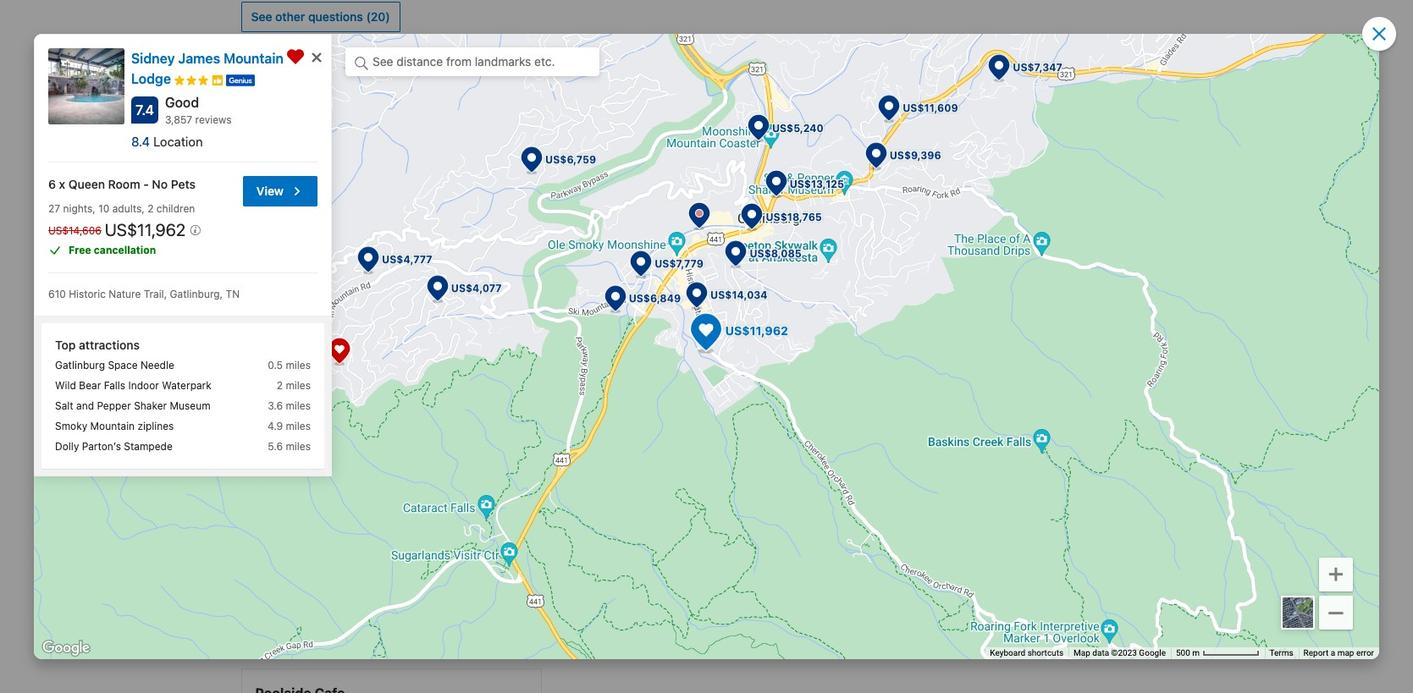 Task type: vqa. For each thing, say whether or not it's contained in the screenshot.


Task type: locate. For each thing, give the bounding box(es) containing it.
1 vertical spatial 7
[[492, 437, 499, 452]]

0 horizontal spatial top
[[55, 338, 76, 352]]

1 vertical spatial us$11,962
[[725, 324, 788, 338]]

2 7 from the top
[[492, 437, 499, 452]]

lift
[[909, 177, 927, 191], [924, 207, 942, 222], [917, 238, 935, 252]]

lodge
[[131, 71, 171, 86]]

1 vertical spatial 1,850 ft
[[795, 238, 837, 252]]

scenic lift
[[884, 207, 942, 222]]

mountain up "dolly parton's stampede" at the bottom left of the page
[[90, 420, 135, 433]]

_
[[1329, 585, 1343, 617]]

3 restaurant from the top
[[563, 238, 622, 252]]

0 vertical spatial 8
[[813, 336, 821, 350]]

questions
[[308, 9, 363, 23]]

0 vertical spatial &
[[669, 138, 679, 153]]

us$14,606
[[48, 224, 102, 237]]

what's
[[265, 138, 311, 153]]

availability
[[1103, 67, 1162, 81]]

2 miles from the top
[[286, 379, 311, 392]]

2,650 ft down 0
[[472, 207, 515, 222]]

0 vertical spatial 1,850
[[795, 207, 825, 222]]

cancellation
[[94, 244, 156, 256]]

2,650 down 0
[[472, 207, 504, 222]]

1 horizontal spatial park
[[633, 238, 657, 252]]

2,650 ft for museum
[[472, 238, 515, 252]]

0 vertical spatial needle
[[338, 207, 377, 222]]

museum down the southern
[[241, 407, 288, 421]]

wax
[[623, 336, 646, 350]]

0 horizontal spatial top attractions
[[55, 338, 140, 352]]

reviews
[[195, 113, 232, 126]]

pepper
[[97, 399, 131, 412]]

top
[[586, 297, 610, 312], [55, 338, 76, 352]]

and down bear
[[76, 399, 94, 412]]

1 vertical spatial 8 mi
[[492, 468, 515, 482]]

site
[[336, 631, 358, 646]]

scored  7.4 element
[[131, 97, 158, 124]]

2 vertical spatial restaurant
[[563, 238, 622, 252]]

lift for scenic lift
[[924, 207, 942, 222]]

peddler
[[657, 207, 699, 222]]

2 7 mi from the top
[[492, 437, 515, 452]]

0 vertical spatial top attractions
[[586, 297, 686, 312]]

3 out of 5 image
[[174, 76, 208, 86]]

gatlinburg,
[[170, 288, 223, 300]]

2,650 ft
[[472, 207, 515, 222], [472, 238, 515, 252]]

attractions up falls
[[79, 338, 140, 352]]

lift right the scenic
[[924, 207, 942, 222]]

mountain for foxfire mountain adventure park
[[603, 397, 654, 411]]

lines.
[[424, 556, 449, 569]]

mi for southern gospel music hall of fame and museum
[[502, 398, 515, 413]]

0 horizontal spatial 6
[[48, 177, 56, 191]]

park right adventure
[[717, 397, 741, 411]]

dollywood express
[[922, 336, 1026, 350]]

guinness
[[241, 299, 291, 313]]

1 vertical spatial gatlinburg space needle
[[55, 359, 174, 372]]

1 horizontal spatial us$11,962
[[725, 324, 788, 338]]

restaurant
[[250, 631, 313, 646]]

0 vertical spatial space
[[301, 207, 335, 222]]

0 horizontal spatial &
[[332, 437, 340, 452]]

of for world
[[330, 299, 341, 313]]

0 vertical spatial 6
[[48, 177, 56, 191]]

museum up attraction
[[650, 336, 696, 350]]

1 horizontal spatial 6
[[1135, 336, 1143, 350]]

of
[[330, 299, 341, 313], [342, 329, 353, 343], [395, 390, 406, 404]]

+ link
[[1319, 556, 1353, 592]]

airport inside "greeneville-greene county municipal airport"
[[884, 481, 922, 496]]

1 distances from the left
[[256, 556, 302, 569]]

0 ft
[[496, 177, 515, 191]]

1 vertical spatial 2,650
[[472, 238, 504, 252]]

1,850 ft for the peddler steakhouse
[[795, 207, 837, 222]]

us$11,962 inside us$11,962 us$13,125
[[725, 324, 788, 338]]

mi for guinness world of record museum
[[502, 299, 515, 313]]

smoky right "great"
[[274, 177, 311, 191]]

james
[[178, 51, 220, 66]]

0 horizontal spatial and
[[76, 399, 94, 412]]

2 vertical spatial of
[[395, 390, 406, 404]]

waterpark
[[162, 379, 211, 392]]

1,300
[[795, 177, 825, 191]]

miles down 2 miles
[[286, 399, 311, 412]]

queen
[[68, 177, 105, 191]]

0 horizontal spatial dolly
[[55, 440, 79, 453]]

1,850 down 1,300
[[795, 207, 825, 222]]

mi for hollywood wax museum
[[824, 336, 837, 350]]

gatlinburg space needle
[[241, 207, 377, 222], [55, 359, 174, 372]]

mi for red lift
[[1146, 177, 1159, 191]]

see for see availability
[[1079, 67, 1100, 81]]

0 vertical spatial gatlinburg space needle
[[241, 207, 377, 222]]

see for see other questions (20)
[[251, 9, 272, 23]]

1 horizontal spatial see
[[1079, 67, 1100, 81]]

ft down 1,300 ft
[[829, 207, 837, 222]]

2.4
[[1125, 177, 1143, 191]]

the peddler steakhouse
[[633, 207, 766, 222]]

1 vertical spatial gatlinburg
[[55, 359, 105, 372]]

restaurants up restaurant
[[241, 599, 356, 623]]

1 horizontal spatial and
[[442, 390, 463, 404]]

keyboard shortcuts button
[[990, 648, 1064, 660]]

27
[[48, 202, 60, 215], [1129, 434, 1143, 448]]

0 vertical spatial 27
[[48, 202, 60, 215]]

mi for cooter's place
[[502, 360, 515, 374]]

closest
[[908, 395, 958, 410]]

10
[[98, 202, 110, 215]]

space inside view property on map 'dialog'
[[108, 359, 138, 372]]

dolly left the parton's
[[55, 440, 79, 453]]

0 horizontal spatial distances
[[256, 556, 302, 569]]

1 vertical spatial 27
[[1129, 434, 1143, 448]]

1 horizontal spatial airport
[[969, 434, 1007, 448]]

1 2,650 from the top
[[472, 207, 504, 222]]

1 vertical spatial restaurants
[[241, 599, 356, 623]]

0 horizontal spatial 27
[[48, 202, 60, 215]]

surroundings
[[296, 61, 422, 84]]

view property on map dialog
[[0, 0, 1413, 693]]

miles up 2 miles
[[286, 359, 311, 372]]

map
[[1338, 649, 1354, 658]]

2,650 ft up the 0.6 at the top left of the page
[[472, 238, 515, 252]]

miles down place
[[286, 379, 311, 392]]

transport
[[952, 297, 1014, 312]]

see left availability
[[1079, 67, 1100, 81]]

top attractions
[[586, 297, 686, 312], [55, 338, 140, 352]]

1 vertical spatial restaurant
[[563, 207, 622, 222]]

4.9
[[268, 420, 283, 433]]

restaurants inside restaurants 1 restaurant on site
[[241, 599, 356, 623]]

gatlinburg space needle for 2,650 ft
[[241, 207, 377, 222]]

top attractions up "wax"
[[586, 297, 686, 312]]

0 horizontal spatial 2
[[148, 202, 154, 215]]

lift right the black
[[917, 238, 935, 252]]

2 vertical spatial park
[[717, 397, 741, 411]]

black lift
[[884, 238, 935, 252]]

needle down great smoky mountains national park
[[338, 207, 377, 222]]

mountain right james
[[224, 51, 284, 66]]

top attractions up bear
[[55, 338, 140, 352]]

adults,
[[112, 202, 145, 215]]

1 1,850 from the top
[[795, 207, 825, 222]]

6 for 6 x                                          queen room - no pets
[[48, 177, 56, 191]]

500 m button
[[1171, 648, 1265, 660]]

5.6 miles
[[268, 440, 311, 453]]

6 inside view property on map 'dialog'
[[48, 177, 56, 191]]

the down log in the top of the page
[[633, 207, 654, 222]]

the left ride
[[306, 268, 327, 282]]

0 vertical spatial the
[[633, 207, 654, 222]]

0 vertical spatial restaurant
[[563, 177, 622, 191]]

1 vertical spatial top
[[55, 338, 76, 352]]

community center fields
[[241, 468, 379, 482]]

lift right red
[[909, 177, 927, 191]]

1 horizontal spatial of
[[342, 329, 353, 343]]

wild
[[55, 379, 76, 392]]

of right world
[[330, 299, 341, 313]]

2,650 for star cars museum
[[472, 238, 504, 252]]

gatlinburg down the view
[[241, 207, 298, 222]]

2 vertical spatial lift
[[917, 238, 935, 252]]

1 horizontal spatial space
[[301, 207, 335, 222]]

gatlinburg up bear
[[55, 359, 105, 372]]

top inside view property on map 'dialog'
[[55, 338, 76, 352]]

1 vertical spatial 7 mi
[[492, 437, 515, 452]]

us$11,962 down us$14,034
[[725, 324, 788, 338]]

1 vertical spatial needle
[[140, 359, 174, 372]]

needle for 0.5 miles
[[140, 359, 174, 372]]

0 vertical spatial attractions
[[614, 297, 686, 312]]

0 horizontal spatial airport
[[884, 481, 922, 496]]

2 1,850 from the top
[[795, 238, 825, 252]]

1 vertical spatial smoky
[[55, 420, 87, 433]]

0 vertical spatial park
[[423, 177, 447, 191]]

park right national at the top of the page
[[423, 177, 447, 191]]

see left other
[[251, 9, 272, 23]]

1 vertical spatial airport
[[884, 481, 922, 496]]

restaurants
[[586, 138, 666, 153], [241, 599, 356, 623]]

dolly parton's stampede
[[55, 440, 173, 453]]

2 2,650 from the top
[[472, 238, 504, 252]]

7 mi
[[492, 398, 515, 413], [492, 437, 515, 452]]

0 horizontal spatial the
[[306, 268, 327, 282]]

map
[[1074, 649, 1090, 658]]

1 horizontal spatial top
[[586, 297, 610, 312]]

0 horizontal spatial gatlinburg space needle
[[55, 359, 174, 372]]

1 vertical spatial 2
[[277, 379, 283, 392]]

1 horizontal spatial needle
[[338, 207, 377, 222]]

log cabin pancake house
[[633, 177, 775, 191]]

of left the
[[342, 329, 353, 343]]

27 left the nights,
[[48, 202, 60, 215]]

attractions up "wax"
[[614, 297, 686, 312]]

cooter's
[[241, 360, 288, 374]]

1 7 from the top
[[492, 398, 499, 413]]

0 vertical spatial 7
[[492, 398, 499, 413]]

needle inside view property on map 'dialog'
[[140, 359, 174, 372]]

27 up 51
[[1129, 434, 1143, 448]]

museum
[[295, 238, 342, 252], [386, 299, 433, 313], [650, 336, 696, 350], [603, 366, 649, 381], [170, 399, 210, 412], [241, 407, 288, 421]]

2,650 up the 0.6 at the top left of the page
[[472, 238, 504, 252]]

0 horizontal spatial see
[[251, 9, 272, 23]]

1 vertical spatial see
[[1079, 67, 1100, 81]]

1,850 ft down 1,300 ft
[[795, 207, 837, 222]]

dolly for dolly parton statue
[[563, 427, 590, 442]]

distances left may
[[514, 556, 560, 569]]

1 vertical spatial top attractions
[[55, 338, 140, 352]]

distances right 'all' at the bottom left
[[256, 556, 302, 569]]

pancake
[[691, 177, 737, 191]]

27 nights, 10 adults, 2 children
[[48, 202, 195, 215]]

0 horizontal spatial 8
[[492, 468, 499, 482]]

7 for parrot mountain & gardens
[[492, 437, 499, 452]]

restaurants up log in the top of the page
[[586, 138, 666, 153]]

27 inside view property on map 'dialog'
[[48, 202, 60, 215]]

museum up smokies
[[386, 299, 433, 313]]

1 horizontal spatial 8
[[813, 336, 821, 350]]

dolly inside view property on map 'dialog'
[[55, 440, 79, 453]]

0 vertical spatial 1,850 ft
[[795, 207, 837, 222]]

0 horizontal spatial smoky
[[55, 420, 87, 433]]

museum inside southern gospel music hall of fame and museum
[[241, 407, 288, 421]]

0 vertical spatial 2,650 ft
[[472, 207, 515, 222]]

0 horizontal spatial us$11,962
[[105, 220, 190, 239]]

1 vertical spatial 2,650 ft
[[472, 238, 515, 252]]

0 vertical spatial 8 mi
[[813, 336, 837, 350]]

2 2,650 ft from the top
[[472, 238, 515, 252]]

0 vertical spatial restaurants
[[586, 138, 666, 153]]

1 7 mi from the top
[[492, 398, 515, 413]]

greeneville-greene county municipal airport
[[884, 465, 1089, 496]]

gatlinburg space needle up "star cars museum"
[[241, 207, 377, 222]]

0 vertical spatial lift
[[909, 177, 927, 191]]

miles down 4.9 miles
[[286, 440, 311, 453]]

3.6
[[268, 399, 283, 412]]

& left cafes
[[669, 138, 679, 153]]

us$7,779 us$14,034
[[654, 257, 767, 302]]

restaurant for park grill
[[563, 238, 622, 252]]

and inside view property on map 'dialog'
[[76, 399, 94, 412]]

see inside the see other questions (20) button
[[251, 9, 272, 23]]

1 vertical spatial of
[[342, 329, 353, 343]]

0 horizontal spatial attractions
[[79, 338, 140, 352]]

27 for 27 mi
[[1129, 434, 1143, 448]]

2 restaurant from the top
[[563, 207, 622, 222]]

gatlinburg space needle up falls
[[55, 359, 174, 372]]

map region
[[0, 0, 1413, 693], [34, 34, 1379, 660]]

dolly down foxfire
[[563, 427, 590, 442]]

1 horizontal spatial top attractions
[[586, 297, 686, 312]]

map region containing +
[[0, 0, 1413, 693]]

needle up indoor
[[140, 359, 174, 372]]

lift for black lift
[[917, 238, 935, 252]]

1 horizontal spatial gatlinburg space needle
[[241, 207, 377, 222]]

gatlinburg inside view property on map 'dialog'
[[55, 359, 105, 372]]

1 miles from the top
[[286, 359, 311, 372]]

ft right us$8,085
[[829, 238, 837, 252]]

us$11,962 down "adults,"
[[105, 220, 190, 239]]

1,850
[[795, 207, 825, 222], [795, 238, 825, 252]]

mountain down titanic museum attraction at bottom
[[603, 397, 654, 411]]

miles for 5.6 miles
[[286, 440, 311, 453]]

smoky inside view property on map 'dialog'
[[55, 420, 87, 433]]

park left grill
[[633, 238, 657, 252]]

2 horizontal spatial park
[[717, 397, 741, 411]]

space up falls
[[108, 359, 138, 372]]

museum down 'hollywood wax museum'
[[603, 366, 649, 381]]

1,850 for park grill
[[795, 238, 825, 252]]

1 vertical spatial &
[[332, 437, 340, 452]]

1 horizontal spatial smoky
[[274, 177, 311, 191]]

airport up greene
[[969, 434, 1007, 448]]

51
[[1130, 473, 1143, 487]]

8 for hollywood wax museum
[[813, 336, 821, 350]]

0 vertical spatial 2,650
[[472, 207, 504, 222]]

community
[[241, 468, 303, 482]]

8 mi for museum
[[813, 336, 837, 350]]

2 1,850 ft from the top
[[795, 238, 837, 252]]

us$4,077
[[451, 282, 501, 295]]

top up hollywood
[[586, 297, 610, 312]]

see inside see availability button
[[1079, 67, 1100, 81]]

and right fame
[[442, 390, 463, 404]]

airport down greeneville-
[[884, 481, 922, 496]]

miles up 5.6 miles
[[286, 420, 311, 433]]

gardens
[[343, 437, 389, 452]]

location
[[153, 134, 203, 149]]

foxfire mountain adventure park
[[563, 397, 741, 411]]

1 restaurant from the top
[[563, 177, 622, 191]]

1 vertical spatial space
[[108, 359, 138, 372]]

us$11,962 for us$11,962
[[105, 220, 190, 239]]

closest airports
[[908, 395, 1013, 410]]

1 2,650 ft from the top
[[472, 207, 515, 222]]

hotel surroundings
[[241, 61, 422, 84]]

0.6 mi
[[482, 268, 515, 282]]

gatlinburg space needle inside view property on map 'dialog'
[[55, 359, 174, 372]]

1 vertical spatial lift
[[924, 207, 942, 222]]

log
[[633, 177, 653, 191]]

4 miles from the top
[[286, 420, 311, 433]]

2 right "adults,"
[[148, 202, 154, 215]]

hotel
[[241, 61, 292, 84]]

1 1,850 ft from the top
[[795, 207, 837, 222]]

1 vertical spatial attractions
[[79, 338, 140, 352]]

&
[[669, 138, 679, 153], [332, 437, 340, 452]]

space down mountains
[[301, 207, 335, 222]]

ft up 0.6 mi
[[507, 238, 515, 252]]

0 horizontal spatial park
[[423, 177, 447, 191]]

us$9,396
[[889, 149, 941, 162]]

See distance from landmarks etc. search field
[[345, 47, 600, 76]]

museum down waterpark
[[170, 399, 210, 412]]

& left the gardens
[[332, 437, 340, 452]]

0 vertical spatial of
[[330, 299, 341, 313]]

report
[[1304, 649, 1329, 658]]

space
[[301, 207, 335, 222], [108, 359, 138, 372]]

0 horizontal spatial space
[[108, 359, 138, 372]]

attraction
[[653, 366, 707, 381]]

county
[[994, 465, 1033, 479]]

house
[[740, 177, 775, 191]]

dolly for dolly parton's stampede
[[55, 440, 79, 453]]

0 vertical spatial 7 mi
[[492, 398, 515, 413]]

of right hall at the bottom
[[395, 390, 406, 404]]

0 vertical spatial see
[[251, 9, 272, 23]]

trail,
[[144, 288, 167, 300]]

5 miles from the top
[[286, 440, 311, 453]]

+
[[1328, 556, 1345, 588]]

2 horizontal spatial of
[[395, 390, 406, 404]]

close info window image
[[309, 50, 324, 65]]

mountain inside "sidney james mountain lodge"
[[224, 51, 284, 66]]

3 miles from the top
[[286, 399, 311, 412]]

top up wild at left bottom
[[55, 338, 76, 352]]

titanic
[[563, 366, 599, 381]]

1 horizontal spatial 27
[[1129, 434, 1143, 448]]

scored  8.4 element
[[131, 134, 153, 149]]

1 horizontal spatial 8 mi
[[813, 336, 837, 350]]

star
[[241, 238, 263, 252]]

0.8
[[482, 329, 499, 343]]

mcghee
[[884, 434, 930, 448]]

2 down cooter's place
[[277, 379, 283, 392]]

1,850 for the peddler steakhouse
[[795, 207, 825, 222]]

mountain down 4.9 miles
[[277, 437, 328, 452]]

museum inside view property on map 'dialog'
[[170, 399, 210, 412]]

0 vertical spatial us$11,962
[[105, 220, 190, 239]]

0 horizontal spatial needle
[[140, 359, 174, 372]]

1,850 ft down us$18,765
[[795, 238, 837, 252]]

1,850 down us$18,765
[[795, 238, 825, 252]]

1 horizontal spatial gatlinburg
[[241, 207, 298, 222]]

smoky down the salt
[[55, 420, 87, 433]]

1 vertical spatial park
[[633, 238, 657, 252]]

0 horizontal spatial 8 mi
[[492, 468, 515, 482]]



Task type: describe. For each thing, give the bounding box(es) containing it.
mi for ripley's aquarium of the smokies
[[502, 329, 515, 343]]

0.5 miles
[[268, 359, 311, 372]]

ski
[[908, 138, 929, 153]]

2,650 ft for needle
[[472, 207, 515, 222]]

mi for earthquake the ride
[[502, 268, 515, 282]]

shaker
[[134, 399, 167, 412]]

8 mi for fields
[[492, 468, 515, 482]]

us$11,962 for us$11,962 us$13,125
[[725, 324, 788, 338]]

ft down 0 ft in the left of the page
[[507, 207, 515, 222]]

top attractions inside view property on map 'dialog'
[[55, 338, 140, 352]]

ft right 1,300
[[829, 177, 837, 191]]

us$5,240
[[772, 121, 823, 134]]

earthquake the ride
[[241, 268, 354, 282]]

see availability button
[[1069, 59, 1172, 89]]

1 horizontal spatial 2
[[277, 379, 283, 392]]

of inside southern gospel music hall of fame and museum
[[395, 390, 406, 404]]

nature
[[109, 288, 141, 300]]

restaurants 1 restaurant on site
[[241, 599, 358, 646]]

all distances are measured in straight lines. actual travel distances may vary.
[[241, 556, 608, 569]]

public
[[908, 297, 949, 312]]

51 mi
[[1130, 473, 1159, 487]]

1 horizontal spatial the
[[633, 207, 654, 222]]

needle for 2,650 ft
[[338, 207, 377, 222]]

us$8,085
[[749, 248, 801, 260]]

airports
[[961, 395, 1013, 410]]

us$7,779
[[654, 257, 703, 270]]

google image
[[38, 638, 94, 660]]

restaurants for restaurants 1 restaurant on site
[[241, 599, 356, 623]]

x
[[59, 177, 65, 191]]

mi for parrot mountain & gardens
[[502, 437, 515, 452]]

cooter's place
[[241, 360, 321, 374]]

museum up earthquake the ride
[[295, 238, 342, 252]]

wild bear falls indoor waterpark
[[55, 379, 211, 392]]

nearby
[[314, 138, 360, 153]]

mi for greeneville-greene county municipal airport
[[1146, 473, 1159, 487]]

0.7 mi
[[483, 299, 515, 313]]

miles for 3.6 miles
[[286, 399, 311, 412]]

greeneville-
[[884, 465, 951, 479]]

view link
[[243, 176, 318, 207]]

restaurant for log cabin pancake house
[[563, 177, 622, 191]]

mi for mcghee tyson airport
[[1146, 434, 1159, 448]]

music
[[336, 390, 368, 404]]

report a map error link
[[1304, 649, 1374, 658]]

guinness world of record museum
[[241, 299, 433, 313]]

measured
[[323, 556, 370, 569]]

0
[[496, 177, 504, 191]]

0.8 mi
[[482, 329, 515, 343]]

map region inside 'dialog'
[[34, 34, 1379, 660]]

titanic museum attraction
[[563, 366, 707, 381]]

ft right 0
[[507, 177, 515, 191]]

us$18,765
[[765, 210, 822, 223]]

lifts
[[932, 138, 957, 153]]

mountain for smoky mountain ziplines
[[90, 420, 135, 433]]

greene
[[951, 465, 991, 479]]

and inside southern gospel music hall of fame and museum
[[442, 390, 463, 404]]

see other questions (20) button
[[241, 1, 400, 32]]

miles for 0.5 miles
[[286, 359, 311, 372]]

1
[[241, 631, 247, 646]]

1 vertical spatial the
[[306, 268, 327, 282]]

12
[[808, 427, 821, 442]]

great
[[241, 177, 271, 191]]

mcghee tyson airport
[[884, 434, 1007, 448]]

7 mi for parrot mountain & gardens
[[492, 437, 515, 452]]

(20)
[[366, 9, 390, 23]]

grill
[[660, 238, 682, 252]]

world
[[295, 299, 327, 313]]

lift for red lift
[[909, 177, 927, 191]]

ripley's aquarium of the smokies
[[241, 329, 423, 343]]

mountain for parrot mountain & gardens
[[277, 437, 328, 452]]

m
[[1192, 649, 1200, 658]]

space for 0.5 miles
[[108, 359, 138, 372]]

1,850 ft for park grill
[[795, 238, 837, 252]]

0.5
[[268, 359, 283, 372]]

terms
[[1270, 649, 1293, 658]]

statue
[[632, 427, 668, 442]]

2 distances from the left
[[514, 556, 560, 569]]

salt and pepper shaker museum
[[55, 399, 210, 412]]

7 for southern gospel music hall of fame and museum
[[492, 398, 499, 413]]

nights,
[[63, 202, 96, 215]]

ziplines
[[138, 420, 174, 433]]

of for aquarium
[[342, 329, 353, 343]]

keyboard shortcuts
[[990, 649, 1064, 658]]

miles for 2 miles
[[286, 379, 311, 392]]

gatlinburg for 2,650 ft
[[241, 207, 298, 222]]

indoor
[[128, 379, 159, 392]]

southern
[[241, 390, 291, 404]]

27 for 27 nights, 10 adults, 2 children
[[48, 202, 60, 215]]

©2023
[[1111, 649, 1137, 658]]

restaurant for the peddler steakhouse
[[563, 207, 622, 222]]

travel
[[485, 556, 511, 569]]

express
[[983, 336, 1026, 350]]

a
[[1331, 649, 1335, 658]]

6 for 6 mi
[[1135, 336, 1143, 350]]

610
[[48, 288, 66, 300]]

place
[[291, 360, 321, 374]]

gatlinburg for 0.5 miles
[[55, 359, 105, 372]]

27 mi
[[1129, 434, 1159, 448]]

mi for community center fields
[[502, 468, 515, 482]]

sidney james mountain lodge
[[131, 51, 284, 86]]

6 x                                          queen room - no pets
[[48, 177, 196, 191]]

3,857
[[165, 113, 192, 126]]

actual
[[452, 556, 482, 569]]

7 mi for southern gospel music hall of fame and museum
[[492, 398, 515, 413]]

error
[[1356, 649, 1374, 658]]

miles for 4.9 miles
[[286, 420, 311, 433]]

are
[[305, 556, 320, 569]]

attractions inside view property on map 'dialog'
[[79, 338, 140, 352]]

hollywood wax museum
[[563, 336, 696, 350]]

8 for community center fields
[[492, 468, 499, 482]]

space for 2,650 ft
[[301, 207, 335, 222]]

tn
[[226, 288, 240, 300]]

no
[[152, 177, 168, 191]]

0 vertical spatial airport
[[969, 434, 1007, 448]]

tyson
[[933, 434, 966, 448]]

mi for dolly parton statue
[[824, 427, 837, 442]]

2 miles
[[277, 379, 311, 392]]

1.5 mi
[[484, 360, 515, 374]]

0.7
[[483, 299, 499, 313]]

0 vertical spatial top
[[586, 297, 610, 312]]

rated element
[[153, 134, 203, 149]]

0 vertical spatial smoky
[[274, 177, 311, 191]]

view
[[257, 184, 284, 198]]

restaurants for restaurants & cafes
[[586, 138, 666, 153]]

salt
[[55, 399, 73, 412]]

aquarium
[[287, 329, 339, 343]]

star cars museum
[[241, 238, 342, 252]]

bear
[[79, 379, 101, 392]]

gatlinburg space needle for 0.5 miles
[[55, 359, 174, 372]]

mountains
[[315, 177, 372, 191]]

2,650 for gatlinburg space needle
[[472, 207, 504, 222]]

3.6 miles
[[268, 399, 311, 412]]

center
[[307, 468, 344, 482]]

0 vertical spatial 2
[[148, 202, 154, 215]]

hollywood
[[563, 336, 620, 350]]



